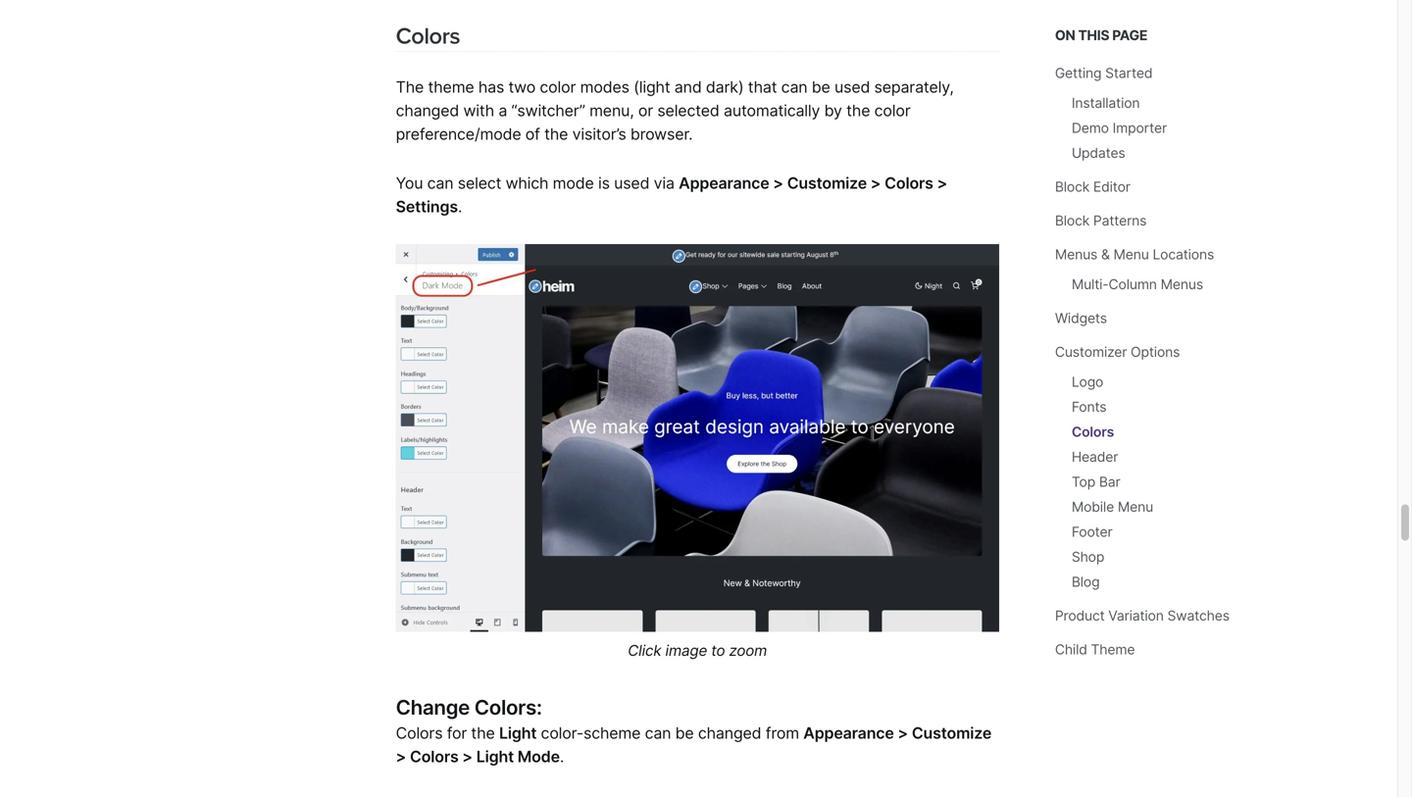 Task type: vqa. For each thing, say whether or not it's contained in the screenshot.
the topmost 'integrated'
no



Task type: locate. For each thing, give the bounding box(es) containing it.
block down block editor
[[1055, 212, 1090, 229]]

0 vertical spatial .
[[458, 197, 462, 216]]

colors down for
[[410, 748, 459, 767]]

mobile menu link
[[1072, 499, 1154, 516]]

light inside appearance > customize > colors > light mode
[[477, 748, 514, 767]]

0 vertical spatial color
[[540, 78, 576, 97]]

block
[[1055, 179, 1090, 195], [1055, 212, 1090, 229]]

fonts
[[1072, 399, 1107, 415]]

1 block from the top
[[1055, 179, 1090, 195]]

header link
[[1072, 449, 1119, 466]]

>
[[773, 174, 784, 193], [871, 174, 881, 193], [937, 174, 948, 193], [898, 724, 909, 743], [396, 748, 406, 767], [462, 748, 473, 767]]

0 horizontal spatial used
[[614, 174, 650, 193]]

logo link
[[1072, 374, 1104, 390]]

used right is
[[614, 174, 650, 193]]

product
[[1055, 608, 1105, 624]]

2 vertical spatial can
[[645, 724, 671, 743]]

browser.
[[631, 125, 693, 144]]

colors link
[[396, 23, 460, 50], [1072, 424, 1115, 441]]

for
[[447, 724, 467, 743]]

changed left from
[[698, 724, 762, 743]]

or
[[639, 101, 653, 120]]

2 horizontal spatial can
[[782, 78, 808, 97]]

color up "switcher"
[[540, 78, 576, 97]]

1 horizontal spatial appearance
[[804, 724, 894, 743]]

.
[[458, 197, 462, 216], [560, 748, 564, 767]]

light
[[499, 724, 537, 743], [477, 748, 514, 767]]

the right for
[[471, 724, 495, 743]]

scheme
[[584, 724, 641, 743]]

block left editor
[[1055, 179, 1090, 195]]

getting
[[1055, 65, 1102, 81]]

product variation swatches
[[1055, 608, 1230, 624]]

appearance inside appearance > customize > colors > light mode
[[804, 724, 894, 743]]

0 vertical spatial appearance
[[679, 174, 770, 193]]

the
[[847, 101, 871, 120], [545, 125, 568, 144], [471, 724, 495, 743]]

1 vertical spatial block
[[1055, 212, 1090, 229]]

shop link
[[1072, 549, 1105, 566]]

multi-column menus
[[1072, 276, 1204, 293]]

light down colors:
[[499, 724, 537, 743]]

1 vertical spatial the
[[545, 125, 568, 144]]

1 vertical spatial customize
[[912, 724, 992, 743]]

settings
[[396, 197, 458, 216]]

colors
[[396, 23, 460, 50], [885, 174, 934, 193], [1072, 424, 1115, 441], [396, 724, 443, 743], [410, 748, 459, 767]]

light left the mode
[[477, 748, 514, 767]]

menus left &
[[1055, 246, 1098, 263]]

0 vertical spatial menu
[[1114, 246, 1150, 263]]

1 vertical spatial menu
[[1118, 499, 1154, 516]]

blog
[[1072, 574, 1100, 591]]

appearance for appearance > customize > colors > light mode
[[804, 724, 894, 743]]

. down select
[[458, 197, 462, 216]]

used
[[835, 78, 870, 97], [614, 174, 650, 193]]

1 vertical spatial light
[[477, 748, 514, 767]]

0 vertical spatial customize
[[788, 174, 867, 193]]

variation
[[1109, 608, 1164, 624]]

click
[[628, 642, 662, 660]]

0 vertical spatial used
[[835, 78, 870, 97]]

1 horizontal spatial changed
[[698, 724, 762, 743]]

appearance right from
[[804, 724, 894, 743]]

can up settings
[[427, 174, 454, 193]]

menu,
[[590, 101, 634, 120]]

multi-column menus link
[[1072, 276, 1204, 293]]

1 horizontal spatial used
[[835, 78, 870, 97]]

"switcher"
[[512, 101, 585, 120]]

logo
[[1072, 374, 1104, 390]]

shop
[[1072, 549, 1105, 566]]

child theme link
[[1055, 642, 1135, 658]]

appearance inside appearance > customize > colors > settings
[[679, 174, 770, 193]]

menus down 'locations'
[[1161, 276, 1204, 293]]

demo
[[1072, 120, 1109, 136]]

0 horizontal spatial menus
[[1055, 246, 1098, 263]]

1 horizontal spatial the
[[545, 125, 568, 144]]

mobile
[[1072, 499, 1115, 516]]

1 vertical spatial be
[[676, 724, 694, 743]]

1 horizontal spatial menus
[[1161, 276, 1204, 293]]

multi-
[[1072, 276, 1109, 293]]

colors:
[[475, 695, 542, 720]]

customize inside appearance > customize > colors > light mode
[[912, 724, 992, 743]]

0 horizontal spatial be
[[676, 724, 694, 743]]

editor
[[1094, 179, 1131, 195]]

a
[[499, 101, 507, 120]]

be up by
[[812, 78, 831, 97]]

0 horizontal spatial color
[[540, 78, 576, 97]]

used up by
[[835, 78, 870, 97]]

can
[[782, 78, 808, 97], [427, 174, 454, 193], [645, 724, 671, 743]]

child
[[1055, 642, 1088, 658]]

getting started
[[1055, 65, 1153, 81]]

widgets link
[[1055, 310, 1107, 327]]

separately,
[[875, 78, 954, 97]]

be right scheme
[[676, 724, 694, 743]]

0 horizontal spatial appearance
[[679, 174, 770, 193]]

customize for appearance > customize > colors > settings
[[788, 174, 867, 193]]

has
[[479, 78, 504, 97]]

1 vertical spatial menus
[[1161, 276, 1204, 293]]

0 horizontal spatial .
[[458, 197, 462, 216]]

1 vertical spatial .
[[560, 748, 564, 767]]

. down color-
[[560, 748, 564, 767]]

1 vertical spatial colors link
[[1072, 424, 1115, 441]]

options
[[1131, 344, 1181, 361]]

block editor link
[[1055, 179, 1131, 195]]

0 vertical spatial light
[[499, 724, 537, 743]]

colors link up header link
[[1072, 424, 1115, 441]]

colors down change
[[396, 724, 443, 743]]

changed down the
[[396, 101, 459, 120]]

colors up header link
[[1072, 424, 1115, 441]]

2 block from the top
[[1055, 212, 1090, 229]]

the right of
[[545, 125, 568, 144]]

and
[[675, 78, 702, 97]]

1 vertical spatial color
[[875, 101, 911, 120]]

0 vertical spatial can
[[782, 78, 808, 97]]

can right that
[[782, 78, 808, 97]]

1 vertical spatial can
[[427, 174, 454, 193]]

0 horizontal spatial customize
[[788, 174, 867, 193]]

dark)
[[706, 78, 744, 97]]

2 horizontal spatial the
[[847, 101, 871, 120]]

1 horizontal spatial be
[[812, 78, 831, 97]]

1 horizontal spatial .
[[560, 748, 564, 767]]

on this page
[[1055, 27, 1148, 44]]

0 vertical spatial block
[[1055, 179, 1090, 195]]

the right by
[[847, 101, 871, 120]]

color
[[540, 78, 576, 97], [875, 101, 911, 120]]

block patterns
[[1055, 212, 1147, 229]]

0 vertical spatial menus
[[1055, 246, 1098, 263]]

customize
[[788, 174, 867, 193], [912, 724, 992, 743]]

block for block patterns
[[1055, 212, 1090, 229]]

change colors:
[[396, 695, 542, 720]]

by
[[825, 101, 843, 120]]

selected
[[658, 101, 720, 120]]

menus
[[1055, 246, 1098, 263], [1161, 276, 1204, 293]]

2 vertical spatial the
[[471, 724, 495, 743]]

menu
[[1114, 246, 1150, 263], [1118, 499, 1154, 516]]

can right scheme
[[645, 724, 671, 743]]

0 vertical spatial colors link
[[396, 23, 460, 50]]

0 horizontal spatial changed
[[396, 101, 459, 120]]

customize inside appearance > customize > colors > settings
[[788, 174, 867, 193]]

1 horizontal spatial customize
[[912, 724, 992, 743]]

0 vertical spatial the
[[847, 101, 871, 120]]

colors down separately,
[[885, 174, 934, 193]]

1 vertical spatial appearance
[[804, 724, 894, 743]]

1 vertical spatial used
[[614, 174, 650, 193]]

appearance > customize > colors > settings
[[396, 174, 948, 216]]

0 vertical spatial changed
[[396, 101, 459, 120]]

menus & menu locations
[[1055, 246, 1215, 263]]

0 vertical spatial be
[[812, 78, 831, 97]]

appearance
[[679, 174, 770, 193], [804, 724, 894, 743]]

color down separately,
[[875, 101, 911, 120]]

changed
[[396, 101, 459, 120], [698, 724, 762, 743]]

be
[[812, 78, 831, 97], [676, 724, 694, 743]]

menu down bar
[[1118, 499, 1154, 516]]

appearance right via
[[679, 174, 770, 193]]

two
[[509, 78, 536, 97]]

menu right &
[[1114, 246, 1150, 263]]

colors link up the
[[396, 23, 460, 50]]

colors inside appearance > customize > colors > settings
[[885, 174, 934, 193]]



Task type: describe. For each thing, give the bounding box(es) containing it.
0 horizontal spatial can
[[427, 174, 454, 193]]

preference/mode
[[396, 125, 521, 144]]

customizer options
[[1055, 344, 1181, 361]]

is
[[598, 174, 610, 193]]

locations
[[1153, 246, 1215, 263]]

fonts link
[[1072, 399, 1107, 415]]

customize for appearance > customize > colors > light mode
[[912, 724, 992, 743]]

select
[[458, 174, 502, 193]]

top bar link
[[1072, 474, 1121, 491]]

installation link
[[1072, 95, 1140, 111]]

used inside the theme has two color modes (light and dark) that can be used separately, changed with a "switcher" menu, or selected automatically by the color preference/mode of the visitor's browser.
[[835, 78, 870, 97]]

you can select which mode is used via
[[396, 174, 679, 193]]

colors inside appearance > customize > colors > light mode
[[410, 748, 459, 767]]

customizer options link
[[1055, 344, 1181, 361]]

1 horizontal spatial color
[[875, 101, 911, 120]]

this
[[1079, 27, 1110, 44]]

which
[[506, 174, 549, 193]]

page
[[1113, 27, 1148, 44]]

you
[[396, 174, 423, 193]]

colors inside logo fonts colors header top bar mobile menu footer shop blog
[[1072, 424, 1115, 441]]

menu inside logo fonts colors header top bar mobile menu footer shop blog
[[1118, 499, 1154, 516]]

0 horizontal spatial the
[[471, 724, 495, 743]]

bar
[[1100, 474, 1121, 491]]

zoom
[[729, 642, 767, 660]]

automatically
[[724, 101, 820, 120]]

column
[[1109, 276, 1157, 293]]

&
[[1102, 246, 1110, 263]]

colors up the
[[396, 23, 460, 50]]

of
[[526, 125, 540, 144]]

customizer
[[1055, 344, 1128, 361]]

installation demo importer updates
[[1072, 95, 1168, 161]]

updates link
[[1072, 145, 1126, 161]]

footer link
[[1072, 524, 1113, 541]]

modes
[[580, 78, 630, 97]]

be inside the theme has two color modes (light and dark) that can be used separately, changed with a "switcher" menu, or selected automatically by the color preference/mode of the visitor's browser.
[[812, 78, 831, 97]]

that
[[748, 78, 777, 97]]

(light
[[634, 78, 671, 97]]

logo fonts colors header top bar mobile menu footer shop blog
[[1072, 374, 1154, 591]]

visitor's
[[573, 125, 626, 144]]

product variation swatches link
[[1055, 608, 1230, 624]]

via
[[654, 174, 675, 193]]

color-
[[541, 724, 584, 743]]

importer
[[1113, 120, 1168, 136]]

colors for the light color-scheme can be changed from
[[396, 724, 804, 743]]

with
[[464, 101, 494, 120]]

mode
[[553, 174, 594, 193]]

block patterns link
[[1055, 212, 1147, 229]]

mode
[[518, 748, 560, 767]]

getting started link
[[1055, 65, 1153, 81]]

blog link
[[1072, 574, 1100, 591]]

1 vertical spatial changed
[[698, 724, 762, 743]]

change
[[396, 695, 470, 720]]

footer
[[1072, 524, 1113, 541]]

image
[[666, 642, 708, 660]]

menus & menu locations link
[[1055, 246, 1215, 263]]

from
[[766, 724, 800, 743]]

click image to zoom
[[628, 642, 767, 660]]

swatches
[[1168, 608, 1230, 624]]

on
[[1055, 27, 1076, 44]]

patterns
[[1094, 212, 1147, 229]]

the
[[396, 78, 424, 97]]

appearance for appearance > customize > colors > settings
[[679, 174, 770, 193]]

appearance > customize > colors > light mode
[[396, 724, 992, 767]]

demo importer link
[[1072, 120, 1168, 136]]

block editor
[[1055, 179, 1131, 195]]

to
[[712, 642, 725, 660]]

the theme has two color modes (light and dark) that can be used separately, changed with a "switcher" menu, or selected automatically by the color preference/mode of the visitor's browser.
[[396, 78, 954, 144]]

can inside the theme has two color modes (light and dark) that can be used separately, changed with a "switcher" menu, or selected automatically by the color preference/mode of the visitor's browser.
[[782, 78, 808, 97]]

widgets
[[1055, 310, 1107, 327]]

installation
[[1072, 95, 1140, 111]]

theme
[[1091, 642, 1135, 658]]

changed inside the theme has two color modes (light and dark) that can be used separately, changed with a "switcher" menu, or selected automatically by the color preference/mode of the visitor's browser.
[[396, 101, 459, 120]]

1 horizontal spatial can
[[645, 724, 671, 743]]

0 horizontal spatial colors link
[[396, 23, 460, 50]]

header
[[1072, 449, 1119, 466]]

block for block editor
[[1055, 179, 1090, 195]]

top
[[1072, 474, 1096, 491]]

child theme
[[1055, 642, 1135, 658]]

1 horizontal spatial colors link
[[1072, 424, 1115, 441]]

updates
[[1072, 145, 1126, 161]]



